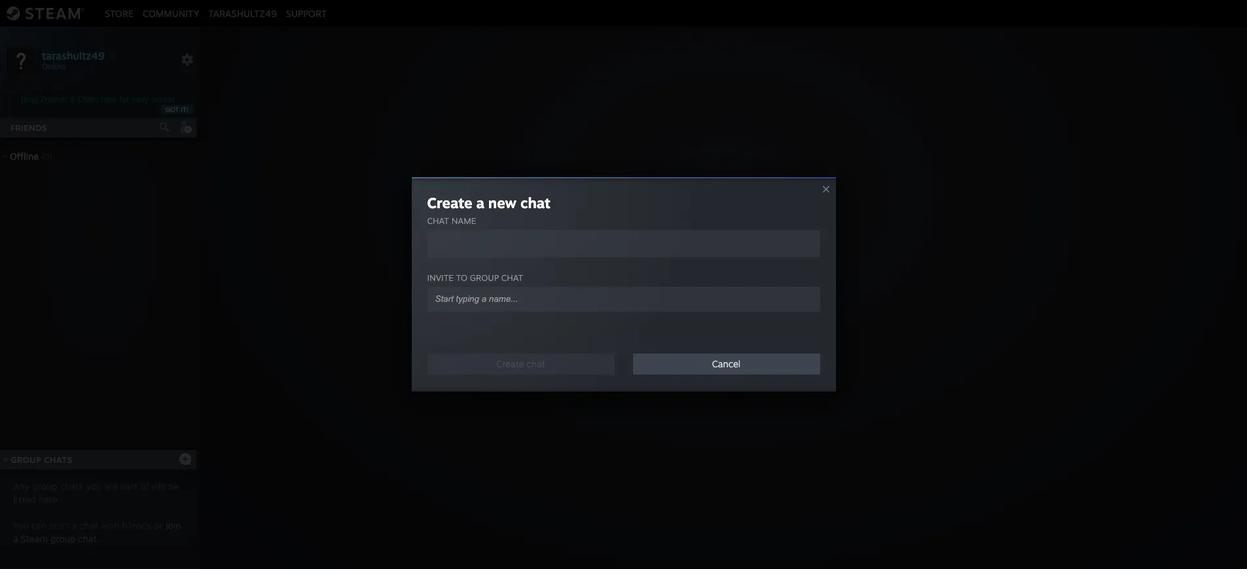 Task type: describe. For each thing, give the bounding box(es) containing it.
0 vertical spatial group
[[716, 304, 746, 318]]

easy
[[132, 94, 149, 104]]

a for steam
[[13, 533, 18, 544]]

search my friends list image
[[158, 121, 170, 133]]

join
[[165, 520, 181, 531]]

0 horizontal spatial chat
[[427, 215, 449, 226]]

chats
[[60, 481, 83, 492]]

manage friends list settings image
[[181, 53, 194, 66]]

1 horizontal spatial to
[[775, 304, 785, 318]]

drag friends & chats here for easy access
[[21, 94, 175, 104]]

community
[[143, 8, 199, 19]]

cancel button
[[633, 354, 820, 375]]

join a steam group chat. link
[[13, 520, 181, 544]]

support link
[[281, 8, 331, 19]]

1 vertical spatial friends
[[10, 122, 47, 133]]

click
[[634, 304, 658, 318]]

1 vertical spatial chats
[[44, 454, 72, 465]]

community link
[[138, 8, 204, 19]]

part
[[120, 481, 138, 492]]

join a steam group chat.
[[13, 520, 181, 544]]

support
[[286, 8, 327, 19]]

1 horizontal spatial chats
[[78, 94, 98, 104]]

tarashultz49 link
[[204, 8, 281, 19]]

for
[[119, 94, 130, 104]]

you
[[13, 520, 29, 531]]

chat for invite to group chat
[[501, 272, 523, 283]]

of
[[140, 481, 149, 492]]

&
[[70, 94, 75, 104]]

1 vertical spatial group
[[11, 454, 41, 465]]

offline
[[10, 151, 39, 162]]

start!
[[788, 304, 813, 318]]

with
[[101, 520, 119, 531]]

chat name
[[427, 215, 476, 226]]

drag
[[21, 94, 39, 104]]

any
[[13, 481, 30, 492]]

name
[[452, 215, 476, 226]]

start
[[49, 520, 69, 531]]

0 horizontal spatial or
[[154, 520, 163, 531]]

1 vertical spatial tarashultz49
[[42, 49, 105, 62]]

can
[[32, 520, 47, 531]]



Task type: locate. For each thing, give the bounding box(es) containing it.
1 horizontal spatial group
[[716, 304, 746, 318]]

are
[[104, 481, 118, 492]]

store
[[105, 8, 134, 19]]

chat left start!
[[749, 304, 772, 318]]

friends left the &
[[41, 94, 67, 104]]

1 horizontal spatial tarashultz49
[[208, 8, 277, 19]]

invite
[[427, 272, 454, 283]]

create a group chat image
[[179, 452, 192, 465]]

listed
[[13, 494, 36, 505]]

friends
[[41, 94, 67, 104], [10, 122, 47, 133]]

add a friend image
[[178, 120, 193, 134]]

friend
[[670, 304, 700, 318]]

create a new chat
[[427, 194, 551, 212]]

or right friend
[[703, 304, 713, 318]]

0 vertical spatial chat
[[427, 215, 449, 226]]

group inside any group chats you are part of will be listed here.
[[32, 481, 57, 492]]

here.
[[39, 494, 60, 505]]

tarashultz49 up the &
[[42, 49, 105, 62]]

0 vertical spatial or
[[703, 304, 713, 318]]

a inside join a steam group chat.
[[13, 533, 18, 544]]

or left join
[[154, 520, 163, 531]]

chat for create a new chat
[[521, 194, 551, 212]]

be
[[168, 481, 179, 492]]

a
[[476, 194, 485, 212], [661, 304, 666, 318], [72, 520, 77, 531], [13, 533, 18, 544]]

0 vertical spatial to
[[456, 272, 468, 283]]

or
[[703, 304, 713, 318], [154, 520, 163, 531]]

0 vertical spatial tarashultz49
[[208, 8, 277, 19]]

chats up chats on the left of page
[[44, 454, 72, 465]]

group
[[470, 272, 499, 283], [32, 481, 57, 492], [50, 533, 75, 544]]

a down you
[[13, 533, 18, 544]]

0 vertical spatial friends
[[41, 94, 67, 104]]

access
[[151, 94, 175, 104]]

to
[[456, 272, 468, 283], [775, 304, 785, 318]]

chat.
[[78, 533, 99, 544]]

to left start!
[[775, 304, 785, 318]]

1 vertical spatial to
[[775, 304, 785, 318]]

1 vertical spatial chat
[[501, 272, 523, 283]]

chat down "create"
[[427, 215, 449, 226]]

steam
[[21, 533, 48, 544]]

any group chats you are part of will be listed here.
[[13, 481, 179, 505]]

group chats
[[11, 454, 72, 465]]

0 horizontal spatial group
[[11, 454, 41, 465]]

cancel
[[712, 358, 741, 369]]

chat
[[427, 215, 449, 226], [749, 304, 772, 318]]

1 vertical spatial chat
[[749, 304, 772, 318]]

chat
[[521, 194, 551, 212], [501, 272, 523, 283], [80, 520, 98, 531]]

group up any
[[11, 454, 41, 465]]

0 vertical spatial group
[[470, 272, 499, 283]]

1 horizontal spatial or
[[703, 304, 713, 318]]

0 vertical spatial chats
[[78, 94, 98, 104]]

you can start a chat with friends or
[[13, 520, 165, 531]]

friends down drag on the top of the page
[[10, 122, 47, 133]]

tarashultz49 left support link
[[208, 8, 277, 19]]

group right "invite"
[[470, 272, 499, 283]]

group right friend
[[716, 304, 746, 318]]

group
[[716, 304, 746, 318], [11, 454, 41, 465]]

store link
[[100, 8, 138, 19]]

group up here. at the bottom
[[32, 481, 57, 492]]

group down start
[[50, 533, 75, 544]]

friends
[[122, 520, 151, 531]]

will
[[151, 481, 166, 492]]

a left new
[[476, 194, 485, 212]]

a for new
[[476, 194, 485, 212]]

group inside join a steam group chat.
[[50, 533, 75, 544]]

1 vertical spatial group
[[32, 481, 57, 492]]

1 vertical spatial or
[[154, 520, 163, 531]]

a right click
[[661, 304, 666, 318]]

1 horizontal spatial chat
[[749, 304, 772, 318]]

you
[[86, 481, 101, 492]]

tarashultz49
[[208, 8, 277, 19], [42, 49, 105, 62]]

click a friend or group chat to start!
[[634, 304, 813, 318]]

collapse chats list image
[[0, 457, 15, 462]]

a right start
[[72, 520, 77, 531]]

2 vertical spatial group
[[50, 533, 75, 544]]

create
[[427, 194, 472, 212]]

a for friend
[[661, 304, 666, 318]]

invite to group chat
[[427, 272, 523, 283]]

chats right the &
[[78, 94, 98, 104]]

chats
[[78, 94, 98, 104], [44, 454, 72, 465]]

None text field
[[427, 230, 820, 257]]

0 vertical spatial chat
[[521, 194, 551, 212]]

0 horizontal spatial chats
[[44, 454, 72, 465]]

new
[[488, 194, 517, 212]]

0 horizontal spatial tarashultz49
[[42, 49, 105, 62]]

here
[[101, 94, 117, 104]]

0 horizontal spatial to
[[456, 272, 468, 283]]

to right "invite"
[[456, 272, 468, 283]]

2 vertical spatial chat
[[80, 520, 98, 531]]

Start typing a name... text field
[[434, 293, 803, 304]]



Task type: vqa. For each thing, say whether or not it's contained in the screenshot.
the top or
yes



